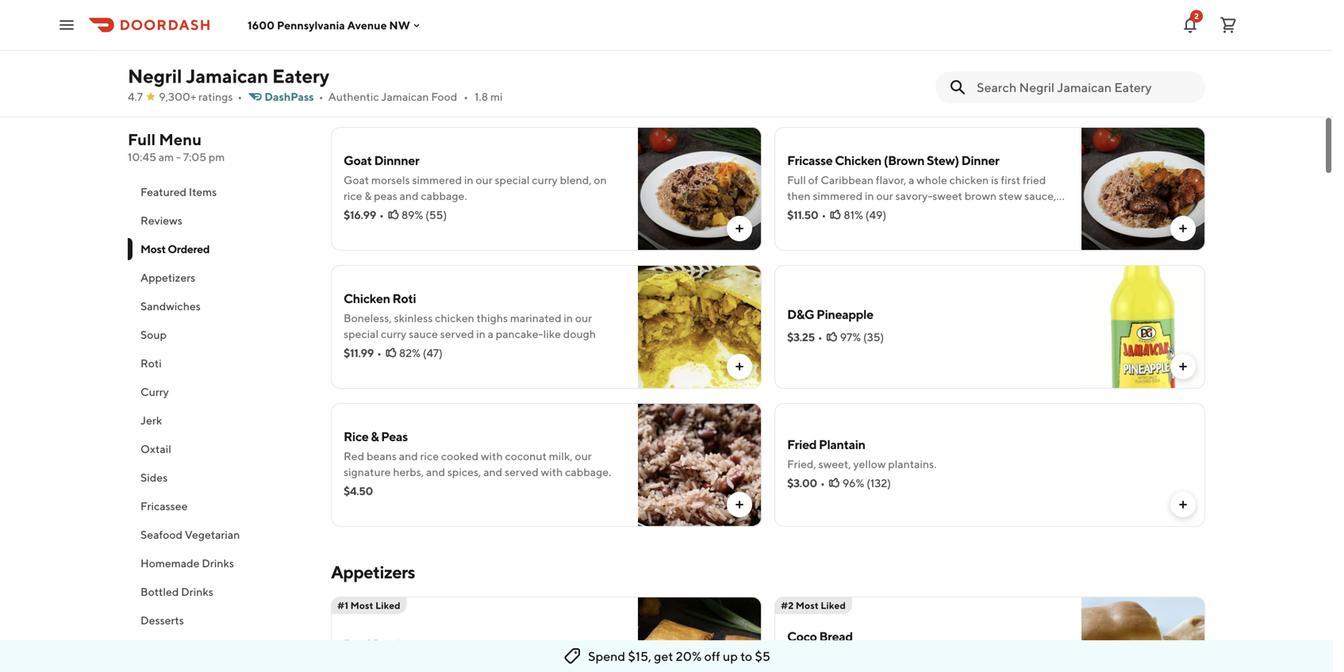 Task type: vqa. For each thing, say whether or not it's contained in the screenshot.
$5
yes



Task type: describe. For each thing, give the bounding box(es) containing it.
fricassee button
[[128, 492, 312, 521]]

d&g pineapple image
[[1082, 265, 1206, 389]]

seasonings,
[[447, 51, 505, 64]]

pancake-
[[496, 327, 543, 340]]

fricassee
[[140, 500, 188, 513]]

goat dinnner goat morsels simmered in our special curry blend, on rice & peas and cabbage.
[[344, 153, 607, 202]]

coco bread
[[787, 629, 853, 644]]

jamaican for negril
[[186, 65, 268, 87]]

dinner inside the jerk drumettes dinner a mixture of drumsticks and wingettes marinated and smoked with special seasonings, served with rice and peas and a side of cabbage
[[432, 15, 470, 30]]

add item to cart image for chicken
[[733, 360, 746, 373]]

2
[[1195, 12, 1199, 21]]

special inside the jerk drumettes dinner a mixture of drumsticks and wingettes marinated and smoked with special seasonings, served with rice and peas and a side of cabbage
[[410, 51, 445, 64]]

$4.50
[[344, 485, 373, 498]]

marinated inside the jerk drumettes dinner a mixture of drumsticks and wingettes marinated and smoked with special seasonings, served with rice and peas and a side of cabbage
[[538, 35, 589, 48]]

7:05
[[183, 150, 206, 164]]

peas
[[381, 429, 408, 444]]

sides
[[140, 471, 168, 484]]

glazed
[[889, 43, 923, 56]]

our inside the fricasse chicken (brown stew)  dinner full of caribbean flavor, a whole chicken is first fried then simmered in our savory-sweet brown stew sauce, served over rice & peas with shredded cabbage.
[[877, 189, 893, 202]]

ordered
[[168, 242, 210, 256]]

smoked
[[344, 51, 383, 64]]

(132)
[[867, 477, 891, 490]]

side
[[399, 67, 419, 80]]

then
[[787, 189, 811, 202]]

notification bell image
[[1181, 15, 1200, 35]]

menu
[[159, 130, 202, 149]]

avenue
[[347, 18, 387, 32]]

liked for coco bread
[[821, 600, 846, 611]]

served inside the jerk drumettes dinner a mixture of drumsticks and wingettes marinated and smoked with special seasonings, served with rice and peas and a side of cabbage
[[507, 51, 541, 64]]

0 items, open order cart image
[[1219, 15, 1238, 35]]

special inside the chicken roti boneless, skinless chicken thighs marinated in our special curry sauce served in a pancake-like dough
[[344, 327, 379, 340]]

our inside goat dinnner goat morsels simmered in our special curry blend, on rice & peas and cabbage.
[[476, 173, 493, 187]]

add item to cart image
[[1177, 360, 1190, 373]]

d&g
[[787, 307, 815, 322]]

spices,
[[448, 465, 481, 479]]

& inside goat dinnner goat morsels simmered in our special curry blend, on rice & peas and cabbage.
[[365, 189, 372, 202]]

dashpass
[[265, 90, 314, 103]]

whole
[[917, 173, 947, 187]]

d&g pineapple
[[787, 307, 874, 322]]

featured
[[140, 185, 187, 198]]

mi
[[490, 90, 503, 103]]

pm
[[209, 150, 225, 164]]

$11.99
[[344, 346, 374, 360]]

open menu image
[[57, 15, 76, 35]]

a left moist,
[[787, 43, 795, 56]]

• left 1.8
[[464, 90, 468, 103]]

yellow
[[854, 458, 886, 471]]

$3.25 •
[[787, 331, 823, 344]]

spicy
[[478, 658, 503, 671]]

bottled drinks
[[140, 585, 213, 598]]

• for $3.00 •
[[821, 477, 825, 490]]

authentic jamaican food • 1.8 mi
[[328, 90, 503, 103]]

full inside the fricasse chicken (brown stew)  dinner full of caribbean flavor, a whole chicken is first fried then simmered in our savory-sweet brown stew sauce, served over rice & peas with shredded cabbage.
[[787, 173, 806, 187]]

negril
[[128, 65, 182, 87]]

a inside the chicken roti boneless, skinless chicken thighs marinated in our special curry sauce served in a pancake-like dough
[[488, 327, 494, 340]]

sauce.
[[1027, 43, 1059, 56]]

add item to cart image for dinner
[[1177, 222, 1190, 235]]

rum
[[1005, 43, 1025, 56]]

1.8
[[475, 90, 488, 103]]

desserts button
[[128, 606, 312, 635]]

to
[[741, 649, 753, 664]]

dinner inside the fricasse chicken (brown stew)  dinner full of caribbean flavor, a whole chicken is first fried then simmered in our savory-sweet brown stew sauce, served over rice & peas with shredded cabbage.
[[962, 153, 1000, 168]]

chicken inside the chicken roti boneless, skinless chicken thighs marinated in our special curry sauce served in a pancake-like dough
[[435, 312, 474, 325]]

peas inside the fricasse chicken (brown stew)  dinner full of caribbean flavor, a whole chicken is first fried then simmered in our savory-sweet brown stew sauce, served over rice & peas with shredded cabbage.
[[878, 205, 902, 218]]

$3.00 •
[[787, 477, 825, 490]]

(brown
[[884, 153, 925, 168]]

turnover
[[380, 658, 424, 671]]

appetizers inside button
[[140, 271, 195, 284]]

fricasse chicken (brown stew)  dinner full of caribbean flavor, a whole chicken is first fried then simmered in our savory-sweet brown stew sauce, served over rice & peas with shredded cabbage.
[[787, 153, 1057, 218]]

like
[[543, 327, 561, 340]]

rice
[[344, 429, 369, 444]]

herbs,
[[393, 465, 424, 479]]

bread
[[819, 629, 853, 644]]

most for beef pattie
[[351, 600, 373, 611]]

oxtail button
[[128, 435, 312, 464]]

chicken inside the chicken roti boneless, skinless chicken thighs marinated in our special curry sauce served in a pancake-like dough
[[344, 291, 390, 306]]

& inside the fricasse chicken (brown stew)  dinner full of caribbean flavor, a whole chicken is first fried then simmered in our savory-sweet brown stew sauce, served over rice & peas with shredded cabbage.
[[869, 205, 876, 218]]

authentic
[[328, 90, 379, 103]]

our inside the chicken roti boneless, skinless chicken thighs marinated in our special curry sauce served in a pancake-like dough
[[575, 312, 592, 325]]

chicken roti image
[[638, 265, 762, 389]]

1600 pennsylvania avenue nw button
[[248, 18, 423, 32]]

0 horizontal spatial of
[[395, 35, 405, 48]]

chicken inside the fricasse chicken (brown stew)  dinner full of caribbean flavor, a whole chicken is first fried then simmered in our savory-sweet brown stew sauce, served over rice & peas with shredded cabbage.
[[950, 173, 989, 187]]

1 vertical spatial appetizers
[[331, 562, 415, 583]]

rice inside the fricasse chicken (brown stew)  dinner full of caribbean flavor, a whole chicken is first fried then simmered in our savory-sweet brown stew sauce, served over rice & peas with shredded cabbage.
[[848, 205, 867, 218]]

$11.50
[[787, 208, 819, 221]]

signature
[[344, 465, 391, 479]]

$3.25
[[787, 331, 815, 344]]

morsels
[[371, 173, 410, 187]]

beef
[[344, 637, 370, 652]]

bottled
[[140, 585, 179, 598]]

82%
[[399, 346, 421, 360]]

flavor,
[[876, 173, 907, 187]]

sauce
[[409, 327, 438, 340]]

served inside the chicken roti boneless, skinless chicken thighs marinated in our special curry sauce served in a pancake-like dough
[[440, 327, 474, 340]]

first
[[1001, 173, 1021, 187]]

special inside goat dinnner goat morsels simmered in our special curry blend, on rice & peas and cabbage.
[[495, 173, 530, 187]]

rice inside the jerk drumettes dinner a mixture of drumsticks and wingettes marinated and smoked with special seasonings, served with rice and peas and a side of cabbage
[[567, 51, 586, 64]]

Item Search search field
[[977, 79, 1193, 96]]

$11.50 •
[[787, 208, 826, 221]]

bottled drinks button
[[128, 578, 312, 606]]

$16.99
[[344, 208, 376, 221]]

fricasse chicken (brown stew)  dinner image
[[1082, 127, 1206, 251]]

• for $3.25 •
[[818, 331, 823, 344]]

homemade drinks
[[140, 557, 234, 570]]

rice & peas image
[[638, 403, 762, 527]]

with right the seasonings,
[[543, 51, 565, 64]]

• for $16.99 •
[[379, 208, 384, 221]]

nw
[[389, 18, 410, 32]]

sides button
[[128, 464, 312, 492]]

rum cake image
[[1082, 0, 1206, 113]]

a inside the jerk drumettes dinner a mixture of drumsticks and wingettes marinated and smoked with special seasonings, served with rice and peas and a side of cabbage
[[344, 35, 352, 48]]

goat dinnner image
[[638, 127, 762, 251]]

curry button
[[128, 378, 312, 406]]

#1
[[337, 600, 349, 611]]

full menu 10:45 am - 7:05 pm
[[128, 130, 225, 164]]

peas inside goat dinnner goat morsels simmered in our special curry blend, on rice & peas and cabbage.
[[374, 189, 397, 202]]

fried,
[[787, 458, 816, 471]]

simmered inside the fricasse chicken (brown stew)  dinner full of caribbean flavor, a whole chicken is first fried then simmered in our savory-sweet brown stew sauce, served over rice & peas with shredded cabbage.
[[813, 189, 863, 202]]

• for $11.50 •
[[822, 208, 826, 221]]

dinnner
[[374, 153, 419, 168]]

spend $15, get 20% off up to $5
[[588, 649, 771, 664]]

$11.99 •
[[344, 346, 382, 360]]

add item to cart image for beans
[[733, 498, 746, 511]]

red
[[344, 450, 364, 463]]

reviews button
[[128, 206, 312, 235]]

89%
[[401, 208, 423, 221]]

special left rum
[[968, 43, 1003, 56]]

plantains.
[[888, 458, 937, 471]]



Task type: locate. For each thing, give the bounding box(es) containing it.
& inside rice & peas red beans and rice cooked with coconut milk, our signature herbs, and spices, and served with cabbage. $4.50
[[371, 429, 379, 444]]

oxtail
[[140, 442, 171, 456]]

0 vertical spatial a
[[391, 67, 397, 80]]

boneless,
[[344, 312, 392, 325]]

a moist, dense cake glazed with our special rum sauce.
[[787, 43, 1059, 56]]

flaky
[[354, 658, 378, 671]]

0 vertical spatial goat
[[344, 153, 372, 168]]

special left blend,
[[495, 173, 530, 187]]

special down boneless,
[[344, 327, 379, 340]]

cabbage. down milk,
[[565, 465, 611, 479]]

1 horizontal spatial chicken
[[950, 173, 989, 187]]

rice
[[567, 51, 586, 64], [344, 189, 362, 202], [848, 205, 867, 218], [420, 450, 439, 463]]

most right the #1
[[351, 600, 373, 611]]

peas inside the jerk drumettes dinner a mixture of drumsticks and wingettes marinated and smoked with special seasonings, served with rice and peas and a side of cabbage
[[344, 67, 367, 80]]

cabbage. inside rice & peas red beans and rice cooked with coconut milk, our signature herbs, and spices, and served with cabbage. $4.50
[[565, 465, 611, 479]]

• right $3.25
[[818, 331, 823, 344]]

jerk up mixture
[[344, 15, 368, 30]]

marinated inside the chicken roti boneless, skinless chicken thighs marinated in our special curry sauce served in a pancake-like dough
[[510, 312, 562, 325]]

coco bread image
[[1082, 597, 1206, 672]]

featured items
[[140, 185, 217, 198]]

1 vertical spatial of
[[422, 67, 432, 80]]

1600 pennsylvania avenue nw
[[248, 18, 410, 32]]

0 vertical spatial chicken
[[950, 173, 989, 187]]

1 vertical spatial marinated
[[510, 312, 562, 325]]

peas
[[344, 67, 367, 80], [374, 189, 397, 202], [878, 205, 902, 218]]

0 horizontal spatial chicken
[[435, 312, 474, 325]]

jerk inside button
[[140, 414, 162, 427]]

fried
[[1023, 173, 1046, 187]]

0 horizontal spatial chicken
[[344, 291, 390, 306]]

0 vertical spatial appetizers
[[140, 271, 195, 284]]

with inside the fricasse chicken (brown stew)  dinner full of caribbean flavor, a whole chicken is first fried then simmered in our savory-sweet brown stew sauce, served over rice & peas with shredded cabbage.
[[904, 205, 926, 218]]

1 vertical spatial chicken
[[435, 312, 474, 325]]

most right #2
[[796, 600, 819, 611]]

jerk for jerk
[[140, 414, 162, 427]]

served inside the fricasse chicken (brown stew)  dinner full of caribbean flavor, a whole chicken is first fried then simmered in our savory-sweet brown stew sauce, served over rice & peas with shredded cabbage.
[[787, 205, 821, 218]]

peas down savory-
[[878, 205, 902, 218]]

1 vertical spatial &
[[869, 205, 876, 218]]

liked up pattie
[[375, 600, 401, 611]]

sandwiches
[[140, 300, 201, 313]]

and
[[465, 35, 484, 48], [591, 35, 610, 48], [588, 51, 607, 64], [369, 67, 389, 80], [400, 189, 419, 202], [399, 450, 418, 463], [426, 465, 445, 479], [484, 465, 503, 479]]

dinner up is
[[962, 153, 1000, 168]]

roti inside the chicken roti boneless, skinless chicken thighs marinated in our special curry sauce served in a pancake-like dough
[[392, 291, 416, 306]]

chicken inside the fricasse chicken (brown stew)  dinner full of caribbean flavor, a whole chicken is first fried then simmered in our savory-sweet brown stew sauce, served over rice & peas with shredded cabbage.
[[835, 153, 882, 168]]

0 vertical spatial peas
[[344, 67, 367, 80]]

curry left blend,
[[532, 173, 558, 187]]

1 horizontal spatial curry
[[532, 173, 558, 187]]

cabbage
[[434, 67, 478, 80]]

chicken up brown
[[950, 173, 989, 187]]

our inside rice & peas red beans and rice cooked with coconut milk, our signature herbs, and spices, and served with cabbage. $4.50
[[575, 450, 592, 463]]

1 horizontal spatial peas
[[374, 189, 397, 202]]

drinks for bottled drinks
[[181, 585, 213, 598]]

of right the side
[[422, 67, 432, 80]]

chicken up boneless,
[[344, 291, 390, 306]]

simmered up '(55)'
[[412, 173, 462, 187]]

0 horizontal spatial jerk
[[140, 414, 162, 427]]

filled
[[426, 658, 451, 671]]

1 vertical spatial full
[[787, 173, 806, 187]]

of inside the fricasse chicken (brown stew)  dinner full of caribbean flavor, a whole chicken is first fried then simmered in our savory-sweet brown stew sauce, served over rice & peas with shredded cabbage.
[[808, 173, 819, 187]]

jerk down curry
[[140, 414, 162, 427]]

• down 'eatery'
[[319, 90, 323, 103]]

liked up bread
[[821, 600, 846, 611]]

96% (132)
[[843, 477, 891, 490]]

jerk
[[344, 15, 368, 30], [140, 414, 162, 427]]

simmered inside goat dinnner goat morsels simmered in our special curry blend, on rice & peas and cabbage.
[[412, 173, 462, 187]]

ground
[[506, 658, 542, 671]]

1 vertical spatial peas
[[374, 189, 397, 202]]

1 vertical spatial jamaican
[[381, 90, 429, 103]]

1 horizontal spatial full
[[787, 173, 806, 187]]

marinated
[[538, 35, 589, 48], [510, 312, 562, 325]]

cabbage. down stew
[[978, 205, 1025, 218]]

2 vertical spatial &
[[371, 429, 379, 444]]

0 vertical spatial roti
[[392, 291, 416, 306]]

1 horizontal spatial chicken
[[835, 153, 882, 168]]

drumsticks
[[407, 35, 462, 48]]

items
[[189, 185, 217, 198]]

& up '$16.99 •' on the left of page
[[365, 189, 372, 202]]

1 vertical spatial goat
[[344, 173, 369, 187]]

featured items button
[[128, 178, 312, 206]]

• down negril jamaican eatery
[[238, 90, 242, 103]]

jerk inside the jerk drumettes dinner a mixture of drumsticks and wingettes marinated and smoked with special seasonings, served with rice and peas and a side of cabbage
[[344, 15, 368, 30]]

rice inside goat dinnner goat morsels simmered in our special curry blend, on rice & peas and cabbage.
[[344, 189, 362, 202]]

1 goat from the top
[[344, 153, 372, 168]]

wingettes
[[486, 35, 536, 48]]

0 horizontal spatial peas
[[344, 67, 367, 80]]

jamaican
[[186, 65, 268, 87], [381, 90, 429, 103]]

drinks for homemade drinks
[[202, 557, 234, 570]]

jerk button
[[128, 406, 312, 435]]

jerk for jerk drumettes dinner a mixture of drumsticks and wingettes marinated and smoked with special seasonings, served with rice and peas and a side of cabbage
[[344, 15, 368, 30]]

• right $16.99
[[379, 208, 384, 221]]

is
[[991, 173, 999, 187]]

• right $11.50
[[822, 208, 826, 221]]

9,300+ ratings •
[[159, 90, 242, 103]]

rice inside rice & peas red beans and rice cooked with coconut milk, our signature herbs, and spices, and served with cabbage. $4.50
[[420, 450, 439, 463]]

0 horizontal spatial appetizers
[[140, 271, 195, 284]]

with
[[925, 43, 947, 56], [386, 51, 408, 64], [543, 51, 565, 64], [904, 205, 926, 218], [481, 450, 503, 463], [541, 465, 563, 479], [453, 658, 475, 671]]

curry inside goat dinnner goat morsels simmered in our special curry blend, on rice & peas and cabbage.
[[532, 173, 558, 187]]

0 vertical spatial dinner
[[432, 15, 470, 30]]

dinner up drumsticks
[[432, 15, 470, 30]]

0 horizontal spatial a
[[391, 67, 397, 80]]

0 horizontal spatial cabbage.
[[421, 189, 467, 202]]

with up the side
[[386, 51, 408, 64]]

a inside the jerk drumettes dinner a mixture of drumsticks and wingettes marinated and smoked with special seasonings, served with rice and peas and a side of cabbage
[[391, 67, 397, 80]]

full up then
[[787, 173, 806, 187]]

in inside goat dinnner goat morsels simmered in our special curry blend, on rice & peas and cabbage.
[[464, 173, 474, 187]]

2 vertical spatial peas
[[878, 205, 902, 218]]

1 horizontal spatial dinner
[[962, 153, 1000, 168]]

• for dashpass •
[[319, 90, 323, 103]]

• right $11.99
[[377, 346, 382, 360]]

chicken roti boneless, skinless chicken thighs marinated in our special curry sauce served in a pancake-like dough
[[344, 291, 596, 340]]

1 horizontal spatial simmered
[[813, 189, 863, 202]]

goat up "morsels"
[[344, 153, 372, 168]]

rice & peas red beans and rice cooked with coconut milk, our signature herbs, and spices, and served with cabbage. $4.50
[[344, 429, 611, 498]]

• right $3.00 on the bottom right
[[821, 477, 825, 490]]

served down the 'wingettes'
[[507, 51, 541, 64]]

2 horizontal spatial of
[[808, 173, 819, 187]]

a left the side
[[391, 67, 397, 80]]

drumettes
[[370, 15, 430, 30]]

cabbage.
[[421, 189, 467, 202], [978, 205, 1025, 218], [565, 465, 611, 479]]

shredded
[[928, 205, 976, 218]]

a
[[391, 67, 397, 80], [909, 173, 915, 187], [488, 327, 494, 340]]

seafood vegetarian button
[[128, 521, 312, 549]]

most for coco bread
[[796, 600, 819, 611]]

liked for beef pattie
[[375, 600, 401, 611]]

0 vertical spatial simmered
[[412, 173, 462, 187]]

cabbage. inside goat dinnner goat morsels simmered in our special curry blend, on rice & peas and cabbage.
[[421, 189, 467, 202]]

jamaican for authentic
[[381, 90, 429, 103]]

a inside beef pattie a flaky turnover filled with spicy ground beef
[[344, 658, 352, 671]]

sweet,
[[819, 458, 851, 471]]

pattie
[[372, 637, 406, 652]]

#1 most liked
[[337, 600, 401, 611]]

pineapple
[[817, 307, 874, 322]]

fried plantain fried, sweet, yellow plantains.
[[787, 437, 937, 471]]

1 horizontal spatial cabbage.
[[565, 465, 611, 479]]

with down milk,
[[541, 465, 563, 479]]

1 vertical spatial curry
[[381, 327, 407, 340]]

marinated right the 'wingettes'
[[538, 35, 589, 48]]

of down nw
[[395, 35, 405, 48]]

1 horizontal spatial a
[[488, 327, 494, 340]]

thighs
[[477, 312, 508, 325]]

0 vertical spatial cabbage.
[[421, 189, 467, 202]]

0 vertical spatial jerk
[[344, 15, 368, 30]]

appetizers up #1 most liked on the left of the page
[[331, 562, 415, 583]]

with up spices,
[[481, 450, 503, 463]]

chicken up sauce
[[435, 312, 474, 325]]

add item to cart image for simmered
[[733, 222, 746, 235]]

milk,
[[549, 450, 573, 463]]

jamaican down the side
[[381, 90, 429, 103]]

sandwiches button
[[128, 292, 312, 321]]

spend
[[588, 649, 626, 664]]

20%
[[676, 649, 702, 664]]

goat left "morsels"
[[344, 173, 369, 187]]

& right 81%
[[869, 205, 876, 218]]

full up 10:45
[[128, 130, 156, 149]]

beans
[[367, 450, 397, 463]]

0 horizontal spatial most
[[140, 242, 166, 256]]

1 horizontal spatial most
[[351, 600, 373, 611]]

1 vertical spatial roti
[[140, 357, 162, 370]]

1 vertical spatial a
[[909, 173, 915, 187]]

2 horizontal spatial cabbage.
[[978, 205, 1025, 218]]

0 horizontal spatial dinner
[[432, 15, 470, 30]]

simmered up over
[[813, 189, 863, 202]]

0 horizontal spatial curry
[[381, 327, 407, 340]]

and inside goat dinnner goat morsels simmered in our special curry blend, on rice & peas and cabbage.
[[400, 189, 419, 202]]

0 vertical spatial of
[[395, 35, 405, 48]]

goat
[[344, 153, 372, 168], [344, 173, 369, 187]]

appetizers button
[[128, 264, 312, 292]]

1 horizontal spatial liked
[[821, 600, 846, 611]]

0 vertical spatial drinks
[[202, 557, 234, 570]]

1 vertical spatial simmered
[[813, 189, 863, 202]]

2 horizontal spatial most
[[796, 600, 819, 611]]

2 goat from the top
[[344, 173, 369, 187]]

2 horizontal spatial a
[[909, 173, 915, 187]]

a
[[344, 35, 352, 48], [787, 43, 795, 56], [344, 658, 352, 671]]

9,300+
[[159, 90, 196, 103]]

roti inside "button"
[[140, 357, 162, 370]]

reviews
[[140, 214, 182, 227]]

1 horizontal spatial roti
[[392, 291, 416, 306]]

0 vertical spatial &
[[365, 189, 372, 202]]

with down savory-
[[904, 205, 926, 218]]

over
[[824, 205, 846, 218]]

0 vertical spatial curry
[[532, 173, 558, 187]]

10:45
[[128, 150, 156, 164]]

0 vertical spatial marinated
[[538, 35, 589, 48]]

am
[[159, 150, 174, 164]]

jerk drumettes dinner a mixture of drumsticks and wingettes marinated and smoked with special seasonings, served with rice and peas and a side of cabbage
[[344, 15, 610, 80]]

most down reviews
[[140, 242, 166, 256]]

roti down soup
[[140, 357, 162, 370]]

2 vertical spatial cabbage.
[[565, 465, 611, 479]]

a down thighs
[[488, 327, 494, 340]]

1 horizontal spatial jamaican
[[381, 90, 429, 103]]

cabbage. inside the fricasse chicken (brown stew)  dinner full of caribbean flavor, a whole chicken is first fried then simmered in our savory-sweet brown stew sauce, served over rice & peas with shredded cabbage.
[[978, 205, 1025, 218]]

served inside rice & peas red beans and rice cooked with coconut milk, our signature herbs, and spices, and served with cabbage. $4.50
[[505, 465, 539, 479]]

full
[[128, 130, 156, 149], [787, 173, 806, 187]]

0 horizontal spatial jamaican
[[186, 65, 268, 87]]

special down drumsticks
[[410, 51, 445, 64]]

$3.00
[[787, 477, 817, 490]]

1 horizontal spatial of
[[422, 67, 432, 80]]

2 vertical spatial a
[[488, 327, 494, 340]]

(55)
[[425, 208, 447, 221]]

vegetarian
[[185, 528, 240, 541]]

jerk drumettes dinner image
[[638, 0, 762, 113]]

soup
[[140, 328, 167, 341]]

a inside the fricasse chicken (brown stew)  dinner full of caribbean flavor, a whole chicken is first fried then simmered in our savory-sweet brown stew sauce, served over rice & peas with shredded cabbage.
[[909, 173, 915, 187]]

a down 1600 pennsylvania avenue nw popup button
[[344, 35, 352, 48]]

sauce,
[[1025, 189, 1057, 202]]

brown
[[965, 189, 997, 202]]

with right glazed
[[925, 43, 947, 56]]

a left flaky on the bottom left
[[344, 658, 352, 671]]

0 vertical spatial full
[[128, 130, 156, 149]]

dashpass •
[[265, 90, 323, 103]]

curry up 82%
[[381, 327, 407, 340]]

$16.99 •
[[344, 208, 384, 221]]

0 vertical spatial chicken
[[835, 153, 882, 168]]

0 horizontal spatial full
[[128, 130, 156, 149]]

chicken up caribbean
[[835, 153, 882, 168]]

caribbean
[[821, 173, 874, 187]]

1 vertical spatial cabbage.
[[978, 205, 1025, 218]]

chicken
[[835, 153, 882, 168], [344, 291, 390, 306]]

2 vertical spatial of
[[808, 173, 819, 187]]

on
[[594, 173, 607, 187]]

liked
[[375, 600, 401, 611], [821, 600, 846, 611]]

appetizers up the 'sandwiches'
[[140, 271, 195, 284]]

2 horizontal spatial peas
[[878, 205, 902, 218]]

with right filled
[[453, 658, 475, 671]]

drinks down homemade drinks at the left of page
[[181, 585, 213, 598]]

of
[[395, 35, 405, 48], [422, 67, 432, 80], [808, 173, 819, 187]]

served down coconut
[[505, 465, 539, 479]]

1 vertical spatial dinner
[[962, 153, 1000, 168]]

0 horizontal spatial simmered
[[412, 173, 462, 187]]

seafood
[[140, 528, 183, 541]]

0 horizontal spatial liked
[[375, 600, 401, 611]]

our
[[949, 43, 966, 56], [476, 173, 493, 187], [877, 189, 893, 202], [575, 312, 592, 325], [575, 450, 592, 463]]

with inside beef pattie a flaky turnover filled with spicy ground beef
[[453, 658, 475, 671]]

drinks down seafood vegetarian button
[[202, 557, 234, 570]]

of down "fricasse"
[[808, 173, 819, 187]]

coco
[[787, 629, 817, 644]]

1 vertical spatial chicken
[[344, 291, 390, 306]]

1 vertical spatial drinks
[[181, 585, 213, 598]]

roti up the skinless
[[392, 291, 416, 306]]

pennsylvania
[[277, 18, 345, 32]]

a up savory-
[[909, 173, 915, 187]]

peas down smoked
[[344, 67, 367, 80]]

2 liked from the left
[[821, 600, 846, 611]]

marinated up like
[[510, 312, 562, 325]]

1 liked from the left
[[375, 600, 401, 611]]

curry inside the chicken roti boneless, skinless chicken thighs marinated in our special curry sauce served in a pancake-like dough
[[381, 327, 407, 340]]

curry
[[140, 385, 169, 398]]

1 horizontal spatial appetizers
[[331, 562, 415, 583]]

cooked
[[441, 450, 479, 463]]

negril jamaican eatery
[[128, 65, 329, 87]]

0 horizontal spatial roti
[[140, 357, 162, 370]]

(49)
[[866, 208, 887, 221]]

• for $11.99 •
[[377, 346, 382, 360]]

cabbage. up '(55)'
[[421, 189, 467, 202]]

peas down "morsels"
[[374, 189, 397, 202]]

1 horizontal spatial jerk
[[344, 15, 368, 30]]

& right the rice
[[371, 429, 379, 444]]

in inside the fricasse chicken (brown stew)  dinner full of caribbean flavor, a whole chicken is first fried then simmered in our savory-sweet brown stew sauce, served over rice & peas with shredded cabbage.
[[865, 189, 874, 202]]

1 vertical spatial jerk
[[140, 414, 162, 427]]

served up (47)
[[440, 327, 474, 340]]

$15,
[[628, 649, 652, 664]]

0 vertical spatial jamaican
[[186, 65, 268, 87]]

jamaican up ratings
[[186, 65, 268, 87]]

full inside full menu 10:45 am - 7:05 pm
[[128, 130, 156, 149]]

beef pattie image
[[638, 597, 762, 672]]

add item to cart image
[[733, 222, 746, 235], [1177, 222, 1190, 235], [733, 360, 746, 373], [733, 498, 746, 511], [1177, 498, 1190, 511]]

served down then
[[787, 205, 821, 218]]

soup button
[[128, 321, 312, 349]]

81%
[[844, 208, 863, 221]]



